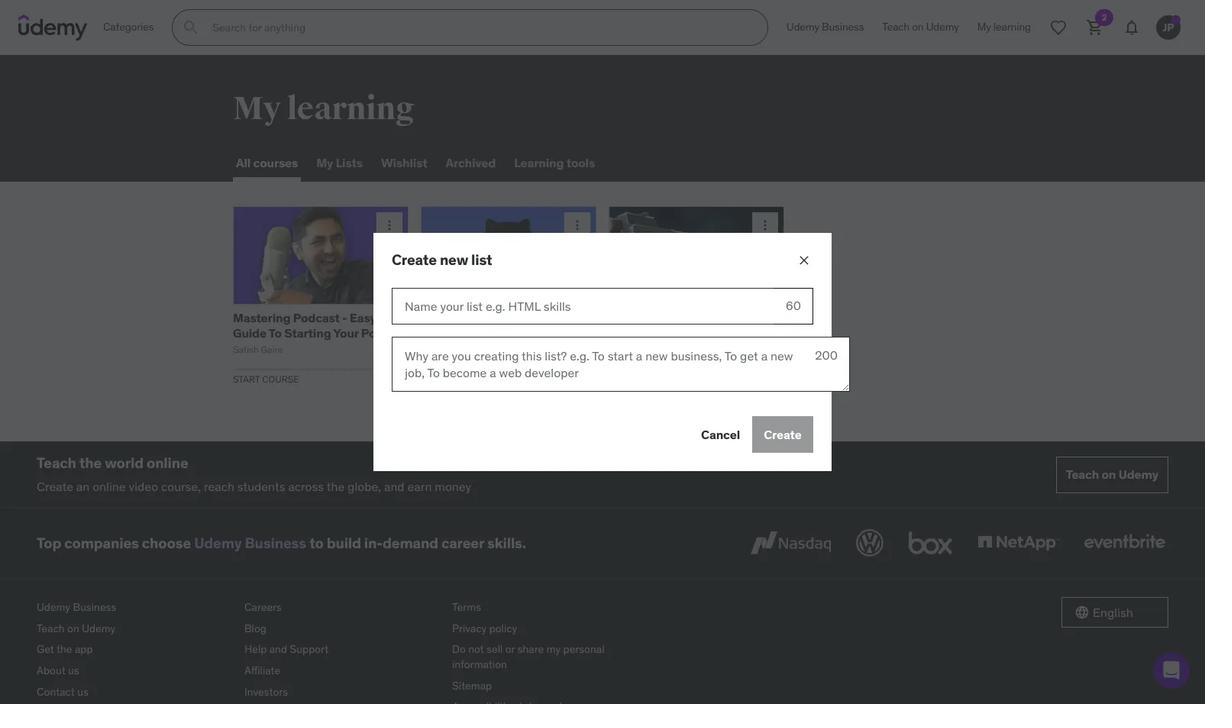 Task type: locate. For each thing, give the bounding box(es) containing it.
0 horizontal spatial teach on udemy link
[[37, 619, 232, 640]]

1 vertical spatial my
[[317, 155, 333, 171]]

sell
[[487, 643, 503, 657]]

0 vertical spatial on
[[913, 20, 924, 34]]

start course for mastering podcast -  easy guide to starting your podcast
[[233, 373, 300, 385]]

start down kalob
[[421, 373, 448, 385]]

1 vertical spatial and
[[270, 643, 287, 657]]

my up all courses on the left top of page
[[233, 89, 281, 128]]

companies
[[64, 534, 139, 552]]

reach
[[204, 479, 235, 494]]

and right help
[[270, 643, 287, 657]]

choose
[[142, 534, 191, 552]]

teach inside teach the world online create an online video course, reach students across the globe, and earn money
[[37, 454, 76, 472]]

of
[[645, 344, 653, 355]]

mastering up gaire
[[233, 311, 291, 326]]

get the app link
[[37, 640, 232, 661]]

git & github crash course: create a repository from scratch!
[[421, 311, 573, 355]]

1 vertical spatial the
[[327, 479, 345, 494]]

2 vertical spatial teach on udemy link
[[37, 619, 232, 640]]

create inside teach the world online create an online video course, reach students across the globe, and earn money
[[37, 479, 73, 494]]

all
[[236, 155, 251, 171]]

create new list dialog
[[374, 233, 851, 472]]

careers blog help and support affiliate investors
[[245, 601, 329, 699]]

us right contact
[[77, 685, 88, 699]]

not
[[469, 643, 484, 657]]

2 mastering from the left
[[609, 311, 667, 326]]

podcast left - at left top
[[293, 311, 340, 326]]

0 horizontal spatial online
[[93, 479, 126, 494]]

wishlist link
[[378, 145, 431, 182]]

create left new
[[392, 250, 437, 269]]

1 horizontal spatial business
[[245, 534, 307, 552]]

on
[[913, 20, 924, 34], [1102, 467, 1117, 482], [67, 622, 79, 636]]

create button
[[753, 417, 814, 453]]

course down taulien
[[450, 373, 488, 385]]

mastering podcast -  easy guide to starting your podcast satish gaire
[[233, 311, 408, 355]]

design down movements
[[681, 344, 710, 355]]

policy
[[490, 622, 518, 636]]

volkswagen image
[[854, 527, 887, 560]]

create new list
[[392, 250, 493, 269]]

1 horizontal spatial course
[[450, 373, 488, 385]]

online right an
[[93, 479, 126, 494]]

0 vertical spatial business
[[822, 20, 865, 34]]

1 horizontal spatial my
[[317, 155, 333, 171]]

and
[[384, 479, 405, 494], [270, 643, 287, 657]]

0 horizontal spatial my
[[233, 89, 281, 128]]

1 mastering from the left
[[233, 311, 291, 326]]

0 horizontal spatial course
[[262, 373, 300, 385]]

investors
[[245, 685, 288, 699]]

the left globe,
[[327, 479, 345, 494]]

0 vertical spatial teach on udemy
[[883, 20, 960, 34]]

an
[[76, 479, 90, 494]]

1 vertical spatial business
[[245, 534, 307, 552]]

0 vertical spatial game
[[669, 311, 702, 326]]

1 horizontal spatial on
[[913, 20, 924, 34]]

1 vertical spatial teach on udemy
[[1067, 467, 1159, 482]]

create inside "git & github crash course: create a repository from scratch!"
[[421, 325, 459, 341]]

online
[[147, 454, 189, 472], [93, 479, 126, 494]]

1 start from the left
[[233, 373, 260, 385]]

box image
[[906, 527, 957, 560]]

blog link
[[245, 619, 440, 640]]

submit search image
[[182, 18, 200, 37]]

privacy
[[452, 622, 487, 636]]

0 vertical spatial udemy business link
[[778, 9, 874, 46]]

my inside the my lists link
[[317, 155, 333, 171]]

small image
[[1075, 605, 1091, 621]]

60
[[786, 298, 802, 314]]

business for udemy business teach on udemy get the app about us contact us
[[73, 601, 116, 615]]

on inside udemy business teach on udemy get the app about us contact us
[[67, 622, 79, 636]]

start course
[[233, 373, 300, 385], [421, 373, 488, 385]]

close modal image
[[797, 253, 812, 268]]

0 horizontal spatial mastering
[[233, 311, 291, 326]]

2 vertical spatial the
[[57, 643, 72, 657]]

udemy image
[[18, 15, 88, 41]]

0 horizontal spatial podcast
[[293, 311, 340, 326]]

start course down kalob taulien
[[421, 373, 488, 385]]

arcade
[[738, 325, 778, 341]]

podcast right your
[[361, 325, 408, 341]]

the up an
[[79, 454, 102, 472]]

1 horizontal spatial start
[[421, 373, 448, 385]]

0 vertical spatial teach on udemy link
[[874, 9, 969, 46]]

1 course from the left
[[262, 373, 300, 385]]

and inside teach the world online create an online video course, reach students across the globe, and earn money
[[384, 479, 405, 494]]

mastering
[[233, 311, 291, 326], [609, 311, 667, 326]]

2 course from the left
[[450, 373, 488, 385]]

mastering for movements
[[609, 311, 667, 326]]

the inside udemy business teach on udemy get the app about us contact us
[[57, 643, 72, 657]]

mastering up studio
[[609, 311, 667, 326]]

to
[[310, 534, 324, 552]]

create
[[392, 250, 437, 269], [421, 325, 459, 341], [764, 427, 802, 442], [37, 479, 73, 494]]

video
[[129, 479, 158, 494]]

start course down gaire
[[233, 373, 300, 385]]

0 vertical spatial the
[[79, 454, 102, 472]]

start down satish on the left
[[233, 373, 260, 385]]

all courses
[[236, 155, 298, 171]]

do not sell or share my personal information button
[[452, 640, 648, 676]]

create inside create button
[[764, 427, 802, 442]]

us right about
[[68, 664, 79, 678]]

1 horizontal spatial online
[[147, 454, 189, 472]]

course for git & github crash course: create a repository from scratch!
[[450, 373, 488, 385]]

blog
[[245, 622, 267, 636]]

mastering podcast -  easy guide to starting your podcast link
[[233, 311, 408, 341]]

my left lists
[[317, 155, 333, 171]]

studio
[[609, 340, 647, 355]]

globe,
[[348, 479, 381, 494]]

teach the world online create an online video course, reach students across the globe, and earn money
[[37, 454, 472, 494]]

1 start course from the left
[[233, 373, 300, 385]]

on for the middle teach on udemy link
[[913, 20, 924, 34]]

help and support link
[[245, 640, 440, 661]]

start course for git & github crash course: create a repository from scratch!
[[421, 373, 488, 385]]

privacy policy link
[[452, 619, 648, 640]]

2 start course from the left
[[421, 373, 488, 385]]

mastering for guide
[[233, 311, 291, 326]]

1 horizontal spatial and
[[384, 479, 405, 494]]

my for my learning
[[233, 89, 281, 128]]

contact us link
[[37, 682, 232, 703]]

satish
[[233, 344, 259, 355]]

0 horizontal spatial teach on udemy
[[883, 20, 960, 34]]

and left earn
[[384, 479, 405, 494]]

0 horizontal spatial the
[[57, 643, 72, 657]]

world
[[105, 454, 144, 472]]

support
[[290, 643, 329, 657]]

cancel
[[702, 427, 741, 442]]

1 horizontal spatial teach on udemy
[[1067, 467, 1159, 482]]

udemy business link
[[778, 9, 874, 46], [194, 534, 307, 552], [37, 598, 232, 619]]

teach inside udemy business teach on udemy get the app about us contact us
[[37, 622, 65, 636]]

game right of
[[655, 344, 679, 355]]

0 horizontal spatial business
[[73, 601, 116, 615]]

and inside careers blog help and support affiliate investors
[[270, 643, 287, 657]]

0 horizontal spatial start course
[[233, 373, 300, 385]]

1 vertical spatial teach on udemy link
[[1057, 457, 1169, 493]]

2 horizontal spatial the
[[327, 479, 345, 494]]

git & github crash course: create a repository from scratch! link
[[421, 311, 577, 355]]

1 vertical spatial udemy business link
[[194, 534, 307, 552]]

create right cancel
[[764, 427, 802, 442]]

1 horizontal spatial mastering
[[609, 311, 667, 326]]

&
[[441, 311, 448, 326]]

course:
[[529, 311, 573, 326]]

1 vertical spatial on
[[1102, 467, 1117, 482]]

0 horizontal spatial on
[[67, 622, 79, 636]]

teach on udemy link
[[874, 9, 969, 46], [1057, 457, 1169, 493], [37, 619, 232, 640]]

1 vertical spatial online
[[93, 479, 126, 494]]

2 start from the left
[[421, 373, 448, 385]]

my
[[233, 89, 281, 128], [317, 155, 333, 171]]

business
[[822, 20, 865, 34], [245, 534, 307, 552], [73, 601, 116, 615]]

udemy
[[787, 20, 820, 34], [927, 20, 960, 34], [1119, 467, 1159, 482], [194, 534, 242, 552], [37, 601, 70, 615], [82, 622, 116, 636]]

2 horizontal spatial on
[[1102, 467, 1117, 482]]

2 vertical spatial on
[[67, 622, 79, 636]]

mastering inside mastering game design camera movements in arcade studio
[[609, 311, 667, 326]]

game inside mastering game design camera movements in arcade studio
[[669, 311, 702, 326]]

0 horizontal spatial and
[[270, 643, 287, 657]]

0 horizontal spatial start
[[233, 373, 260, 385]]

-
[[342, 311, 347, 326]]

business inside udemy business teach on udemy get the app about us contact us
[[73, 601, 116, 615]]

design up ]
[[705, 311, 745, 326]]

camera
[[609, 325, 653, 341]]

online up course,
[[147, 454, 189, 472]]

gaire
[[261, 344, 283, 355]]

teach on udemy for the middle teach on udemy link
[[883, 20, 960, 34]]

skills.
[[487, 534, 527, 552]]

in-
[[364, 534, 383, 552]]

eventbrite image
[[1081, 527, 1169, 560]]

cancel button
[[702, 417, 741, 453]]

game
[[669, 311, 702, 326], [655, 344, 679, 355]]

course down gaire
[[262, 373, 300, 385]]

Why are you creating this list? e.g. To start a new business, To get a new job, To become a web developer text field
[[392, 337, 851, 392]]

200
[[816, 347, 838, 363]]

1 horizontal spatial the
[[79, 454, 102, 472]]

help
[[245, 643, 267, 657]]

create left an
[[37, 479, 73, 494]]

mastering game design camera movements in arcade studio link
[[609, 311, 783, 355]]

start for mastering podcast -  easy guide to starting your podcast
[[233, 373, 260, 385]]

0 vertical spatial my
[[233, 89, 281, 128]]

0 vertical spatial and
[[384, 479, 405, 494]]

teach on udemy
[[883, 20, 960, 34], [1067, 467, 1159, 482]]

2 horizontal spatial business
[[822, 20, 865, 34]]

0 vertical spatial design
[[705, 311, 745, 326]]

course
[[262, 373, 300, 385], [450, 373, 488, 385]]

guide
[[233, 325, 267, 341]]

kalob
[[421, 344, 445, 355]]

design inside mastering game design camera movements in arcade studio
[[705, 311, 745, 326]]

mastering inside mastering podcast -  easy guide to starting your podcast satish gaire
[[233, 311, 291, 326]]

create up kalob
[[421, 325, 459, 341]]

us
[[68, 664, 79, 678], [77, 685, 88, 699]]

the right get
[[57, 643, 72, 657]]

nasdaq image
[[747, 527, 835, 560]]

2 horizontal spatial teach on udemy link
[[1057, 457, 1169, 493]]

crash
[[494, 311, 527, 326]]

terms privacy policy do not sell or share my personal information sitemap
[[452, 601, 605, 693]]

2 vertical spatial business
[[73, 601, 116, 615]]

1 vertical spatial game
[[655, 344, 679, 355]]

1 horizontal spatial start course
[[421, 373, 488, 385]]

mastering game design camera movements in arcade studio
[[609, 311, 778, 355]]

game up '[ school of game design ]'
[[669, 311, 702, 326]]



Task type: vqa. For each thing, say whether or not it's contained in the screenshot.
the topmost the you
no



Task type: describe. For each thing, give the bounding box(es) containing it.
0 vertical spatial us
[[68, 664, 79, 678]]

top companies choose udemy business to build in-demand career skills.
[[37, 534, 527, 552]]

a
[[461, 325, 468, 341]]

[
[[609, 344, 612, 355]]

get
[[37, 643, 54, 657]]

english button
[[1062, 598, 1169, 628]]

or
[[506, 643, 515, 657]]

affiliate
[[245, 664, 281, 678]]

personal
[[564, 643, 605, 657]]

netapp image
[[975, 527, 1063, 560]]

1 horizontal spatial teach on udemy link
[[874, 9, 969, 46]]

[ school of game design ]
[[609, 344, 715, 355]]

2 vertical spatial udemy business link
[[37, 598, 232, 619]]

taulien
[[447, 344, 476, 355]]

Name your list e.g. HTML skills text field
[[392, 288, 774, 325]]

start for git & github crash course: create a repository from scratch!
[[421, 373, 448, 385]]

investors link
[[245, 682, 440, 703]]

school
[[614, 344, 642, 355]]

contact
[[37, 685, 75, 699]]

0 vertical spatial online
[[147, 454, 189, 472]]

kalob taulien
[[421, 344, 476, 355]]

archived link
[[443, 145, 499, 182]]

new
[[440, 250, 469, 269]]

to
[[269, 325, 282, 341]]

list
[[472, 250, 493, 269]]

about us link
[[37, 661, 232, 682]]

build
[[327, 534, 361, 552]]

my lists
[[317, 155, 363, 171]]

demand
[[383, 534, 439, 552]]

career
[[442, 534, 484, 552]]

across
[[288, 479, 324, 494]]

share
[[518, 643, 544, 657]]

1 horizontal spatial podcast
[[361, 325, 408, 341]]

github
[[451, 311, 491, 326]]

from
[[535, 325, 565, 341]]

my lists link
[[314, 145, 366, 182]]

course for mastering podcast -  easy guide to starting your podcast
[[262, 373, 300, 385]]

repository
[[471, 325, 533, 341]]

my learning
[[233, 89, 415, 128]]

sitemap
[[452, 679, 492, 693]]

money
[[435, 479, 472, 494]]

learning tools
[[515, 155, 595, 171]]

about
[[37, 664, 66, 678]]

app
[[75, 643, 93, 657]]

your
[[333, 325, 359, 341]]

movements
[[656, 325, 722, 341]]

earn
[[408, 479, 432, 494]]

business for udemy business
[[822, 20, 865, 34]]

careers link
[[245, 598, 440, 619]]

sitemap link
[[452, 676, 648, 697]]

scratch!
[[421, 340, 469, 355]]

terms
[[452, 601, 481, 615]]

1 vertical spatial design
[[681, 344, 710, 355]]

archived
[[446, 155, 496, 171]]

easy
[[350, 311, 377, 326]]

affiliate link
[[245, 661, 440, 682]]

my for my lists
[[317, 155, 333, 171]]

course,
[[161, 479, 201, 494]]

top
[[37, 534, 61, 552]]

all courses link
[[233, 145, 301, 182]]

do
[[452, 643, 466, 657]]

teach on udemy for middle teach on udemy link
[[1067, 467, 1159, 482]]

in
[[725, 325, 735, 341]]

my
[[547, 643, 561, 657]]

students
[[237, 479, 285, 494]]

information
[[452, 658, 507, 672]]

tools
[[567, 155, 595, 171]]

learning
[[287, 89, 415, 128]]

udemy business teach on udemy get the app about us contact us
[[37, 601, 116, 699]]

terms link
[[452, 598, 648, 619]]

courses
[[253, 155, 298, 171]]

learning
[[515, 155, 564, 171]]

on for middle teach on udemy link
[[1102, 467, 1117, 482]]

udemy business
[[787, 20, 865, 34]]

lists
[[336, 155, 363, 171]]

git
[[421, 311, 438, 326]]

learning tools link
[[511, 145, 599, 182]]

1 vertical spatial us
[[77, 685, 88, 699]]



